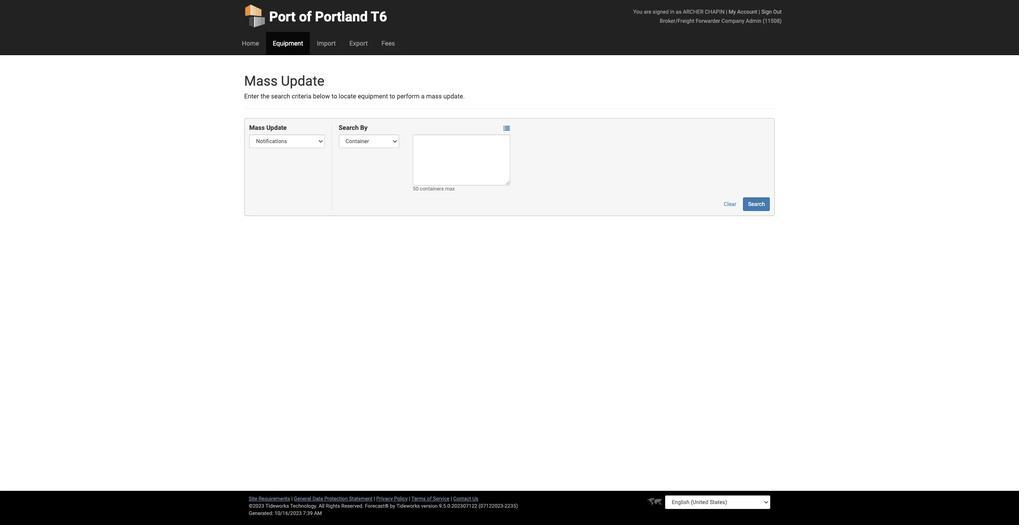 Task type: vqa. For each thing, say whether or not it's contained in the screenshot.
the Search associated with Search By
yes



Task type: locate. For each thing, give the bounding box(es) containing it.
mass down enter
[[249, 124, 265, 131]]

search
[[271, 93, 290, 100]]

mass
[[244, 73, 278, 89], [249, 124, 265, 131]]

of right port
[[299, 9, 312, 25]]

search for search by
[[339, 124, 359, 131]]

site requirements | general data protection statement | privacy policy | terms of service | contact us ©2023 tideworks technology. all rights reserved. forecast® by tideworks version 9.5.0.202307122 (07122023-2235) generated: 10/16/2023 7:39 am
[[249, 496, 518, 516]]

mass for mass update
[[249, 124, 265, 131]]

mass for mass update enter the search criteria below to locate equipment to perform a mass update.
[[244, 73, 278, 89]]

0 horizontal spatial of
[[299, 9, 312, 25]]

import
[[317, 40, 336, 47]]

None text field
[[413, 135, 511, 186]]

all
[[319, 503, 325, 509]]

are
[[644, 9, 652, 15]]

service
[[433, 496, 450, 502]]

| left general
[[292, 496, 293, 502]]

a
[[421, 93, 425, 100]]

below
[[313, 93, 330, 100]]

clear
[[724, 201, 737, 208]]

update for mass update enter the search criteria below to locate equipment to perform a mass update.
[[281, 73, 325, 89]]

0 horizontal spatial search
[[339, 124, 359, 131]]

update inside mass update enter the search criteria below to locate equipment to perform a mass update.
[[281, 73, 325, 89]]

my
[[729, 9, 736, 15]]

clear button
[[719, 198, 742, 211]]

generated:
[[249, 511, 274, 516]]

mass up the
[[244, 73, 278, 89]]

chapin
[[705, 9, 725, 15]]

of inside site requirements | general data protection statement | privacy policy | terms of service | contact us ©2023 tideworks technology. all rights reserved. forecast® by tideworks version 9.5.0.202307122 (07122023-2235) generated: 10/16/2023 7:39 am
[[427, 496, 432, 502]]

show list image
[[504, 125, 510, 132]]

max
[[445, 186, 455, 192]]

|
[[726, 9, 728, 15], [759, 9, 761, 15], [292, 496, 293, 502], [374, 496, 375, 502], [409, 496, 411, 502], [451, 496, 452, 502]]

to right below
[[332, 93, 337, 100]]

criteria
[[292, 93, 312, 100]]

0 vertical spatial mass
[[244, 73, 278, 89]]

1 vertical spatial of
[[427, 496, 432, 502]]

forwarder
[[696, 18, 721, 24]]

update up criteria
[[281, 73, 325, 89]]

2235)
[[505, 503, 518, 509]]

| up tideworks
[[409, 496, 411, 502]]

forecast®
[[365, 503, 389, 509]]

search
[[339, 124, 359, 131], [749, 201, 765, 208]]

export
[[350, 40, 368, 47]]

search for search
[[749, 201, 765, 208]]

of up version on the bottom left
[[427, 496, 432, 502]]

mass
[[426, 93, 442, 100]]

requirements
[[259, 496, 290, 502]]

1 horizontal spatial of
[[427, 496, 432, 502]]

perform
[[397, 93, 420, 100]]

equipment
[[358, 93, 388, 100]]

in
[[671, 9, 675, 15]]

mass inside mass update enter the search criteria below to locate equipment to perform a mass update.
[[244, 73, 278, 89]]

update.
[[444, 93, 465, 100]]

locate
[[339, 93, 356, 100]]

update down search
[[267, 124, 287, 131]]

1 vertical spatial search
[[749, 201, 765, 208]]

fees
[[382, 40, 395, 47]]

1 vertical spatial update
[[267, 124, 287, 131]]

to left perform
[[390, 93, 396, 100]]

out
[[774, 9, 782, 15]]

search inside button
[[749, 201, 765, 208]]

0 vertical spatial search
[[339, 124, 359, 131]]

general data protection statement link
[[294, 496, 373, 502]]

you are signed in as archer chapin | my account | sign out broker/freight forwarder company admin (11508)
[[634, 9, 782, 24]]

1 horizontal spatial to
[[390, 93, 396, 100]]

search left by
[[339, 124, 359, 131]]

0 horizontal spatial to
[[332, 93, 337, 100]]

update
[[281, 73, 325, 89], [267, 124, 287, 131]]

signed
[[653, 9, 669, 15]]

equipment button
[[266, 32, 310, 55]]

tideworks
[[397, 503, 420, 509]]

terms of service link
[[412, 496, 450, 502]]

to
[[332, 93, 337, 100], [390, 93, 396, 100]]

1 vertical spatial mass
[[249, 124, 265, 131]]

search right clear button
[[749, 201, 765, 208]]

1 horizontal spatial search
[[749, 201, 765, 208]]

import button
[[310, 32, 343, 55]]

of
[[299, 9, 312, 25], [427, 496, 432, 502]]

admin
[[746, 18, 762, 24]]

9.5.0.202307122
[[439, 503, 478, 509]]

us
[[473, 496, 479, 502]]

equipment
[[273, 40, 303, 47]]

fees button
[[375, 32, 402, 55]]

by
[[390, 503, 396, 509]]

mass update
[[249, 124, 287, 131]]

0 vertical spatial update
[[281, 73, 325, 89]]



Task type: describe. For each thing, give the bounding box(es) containing it.
technology.
[[290, 503, 318, 509]]

10/16/2023
[[275, 511, 302, 516]]

protection
[[325, 496, 348, 502]]

| left 'sign'
[[759, 9, 761, 15]]

| up 9.5.0.202307122
[[451, 496, 452, 502]]

sign out link
[[762, 9, 782, 15]]

site requirements link
[[249, 496, 290, 502]]

my account link
[[729, 9, 758, 15]]

mass update enter the search criteria below to locate equipment to perform a mass update.
[[244, 73, 465, 100]]

update for mass update
[[267, 124, 287, 131]]

by
[[360, 124, 368, 131]]

2 to from the left
[[390, 93, 396, 100]]

port of portland t6
[[269, 9, 387, 25]]

port
[[269, 9, 296, 25]]

(07122023-
[[479, 503, 505, 509]]

enter
[[244, 93, 259, 100]]

privacy
[[377, 496, 393, 502]]

version
[[421, 503, 438, 509]]

| up forecast®
[[374, 496, 375, 502]]

port of portland t6 link
[[244, 0, 387, 32]]

general
[[294, 496, 311, 502]]

terms
[[412, 496, 426, 502]]

©2023 tideworks
[[249, 503, 289, 509]]

7:39
[[303, 511, 313, 516]]

reserved.
[[342, 503, 364, 509]]

containers
[[420, 186, 444, 192]]

sign
[[762, 9, 772, 15]]

am
[[314, 511, 322, 516]]

data
[[313, 496, 323, 502]]

rights
[[326, 503, 340, 509]]

home
[[242, 40, 259, 47]]

privacy policy link
[[377, 496, 408, 502]]

search button
[[744, 198, 770, 211]]

policy
[[394, 496, 408, 502]]

(11508)
[[763, 18, 782, 24]]

export button
[[343, 32, 375, 55]]

as
[[676, 9, 682, 15]]

50
[[413, 186, 419, 192]]

0 vertical spatial of
[[299, 9, 312, 25]]

| left my
[[726, 9, 728, 15]]

home button
[[235, 32, 266, 55]]

1 to from the left
[[332, 93, 337, 100]]

portland
[[315, 9, 368, 25]]

company
[[722, 18, 745, 24]]

you
[[634, 9, 643, 15]]

contact
[[454, 496, 471, 502]]

site
[[249, 496, 258, 502]]

broker/freight
[[660, 18, 695, 24]]

statement
[[349, 496, 373, 502]]

search by
[[339, 124, 368, 131]]

account
[[738, 9, 758, 15]]

t6
[[371, 9, 387, 25]]

50 containers max
[[413, 186, 455, 192]]

the
[[261, 93, 270, 100]]

contact us link
[[454, 496, 479, 502]]

archer
[[683, 9, 704, 15]]



